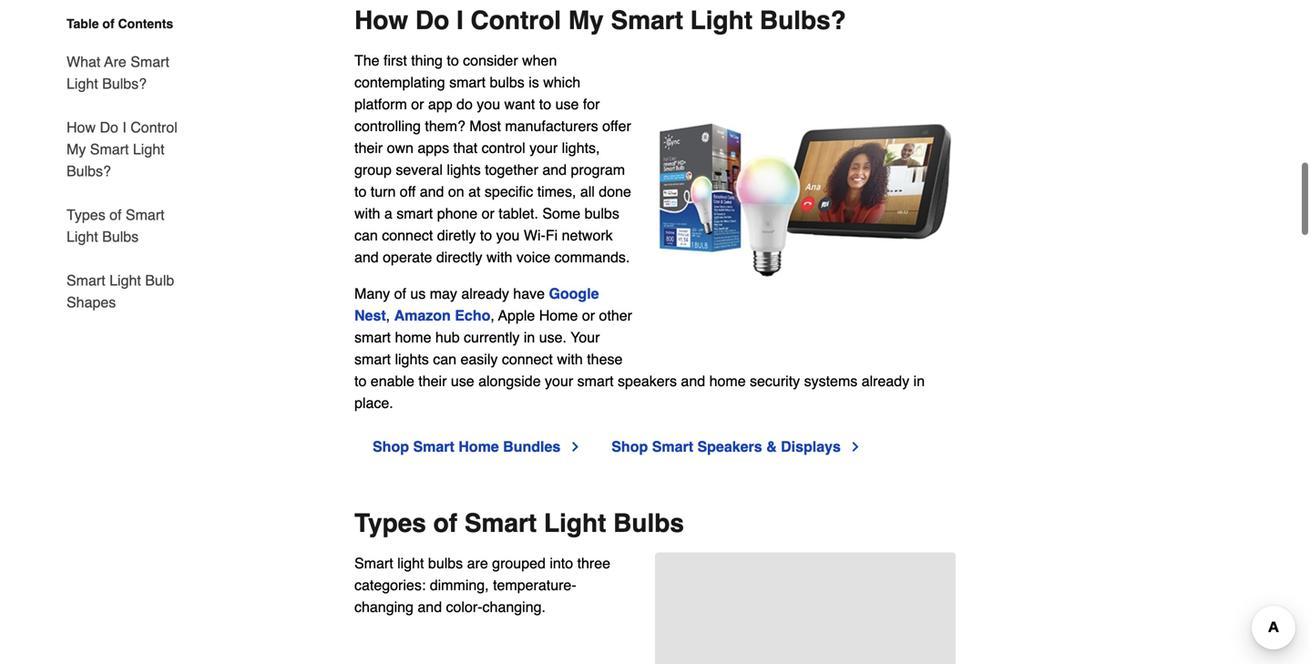 Task type: locate. For each thing, give the bounding box(es) containing it.
of inside types of smart light bulbs
[[109, 206, 122, 223]]

in right systems
[[913, 373, 925, 390]]

how inside how do i control my smart light bulbs?
[[67, 119, 96, 136]]

diretly
[[437, 227, 476, 244]]

shop inside 'link'
[[612, 438, 648, 455]]

do inside how do i control my smart light bulbs? link
[[100, 119, 118, 136]]

1 horizontal spatial their
[[418, 373, 447, 390]]

some
[[542, 205, 580, 222]]

in left use.
[[524, 329, 535, 346]]

0 vertical spatial in
[[524, 329, 535, 346]]

table of contents element
[[52, 15, 189, 313]]

bulbs down done
[[585, 205, 619, 222]]

types inside types of smart light bulbs
[[67, 206, 105, 223]]

types down how do i control my smart light bulbs? link
[[67, 206, 105, 223]]

your down use.
[[545, 373, 573, 390]]

i down 'what are smart light bulbs?' link in the left top of the page
[[122, 119, 126, 136]]

use
[[555, 96, 579, 113], [451, 373, 474, 390]]

1 horizontal spatial shop
[[612, 438, 648, 455]]

my down what are smart light bulbs? in the top of the page
[[67, 141, 86, 158]]

most
[[469, 118, 501, 135]]

already up echo
[[461, 285, 509, 302]]

can
[[354, 227, 378, 244], [433, 351, 456, 368]]

can down turn
[[354, 227, 378, 244]]

0 horizontal spatial home
[[395, 329, 431, 346]]

0 vertical spatial your
[[529, 140, 558, 156]]

home up use.
[[539, 307, 578, 324]]

changing.
[[482, 599, 546, 616]]

how do i control my smart light bulbs? inside table of contents element
[[67, 119, 177, 179]]

smart inside smart light bulbs are grouped into three categories: dimming, temperature- changing and color-changing.
[[354, 555, 393, 572]]

1 vertical spatial can
[[433, 351, 456, 368]]

their up group
[[354, 140, 383, 156]]

google nest
[[354, 285, 599, 324]]

0 vertical spatial with
[[354, 205, 380, 222]]

light
[[397, 555, 424, 572]]

use down the easily at the bottom left
[[451, 373, 474, 390]]

specific
[[485, 183, 533, 200]]

off
[[400, 183, 416, 200]]

1 vertical spatial their
[[418, 373, 447, 390]]

how
[[354, 6, 408, 35], [67, 119, 96, 136]]

easily
[[461, 351, 498, 368]]

use inside , apple home or other smart home hub currently in use. your smart lights can easily connect with these to enable their use alongside your smart speakers and home security systems already in place.
[[451, 373, 474, 390]]

types up light
[[354, 509, 426, 538]]

2 chevron right image from the left
[[848, 440, 863, 454]]

program
[[571, 161, 625, 178]]

already
[[461, 285, 509, 302], [862, 373, 909, 390]]

of left "us" in the top left of the page
[[394, 285, 406, 302]]

smart light bulbs are grouped into three categories: dimming, temperature- changing and color-changing.
[[354, 555, 610, 616]]

1 vertical spatial already
[[862, 373, 909, 390]]

home
[[539, 307, 578, 324], [458, 438, 499, 455]]

use.
[[539, 329, 567, 346]]

0 horizontal spatial do
[[100, 119, 118, 136]]

0 vertical spatial their
[[354, 140, 383, 156]]

0 horizontal spatial control
[[131, 119, 177, 136]]

1 horizontal spatial control
[[471, 6, 561, 35]]

0 vertical spatial home
[[539, 307, 578, 324]]

what
[[67, 53, 101, 70]]

0 horizontal spatial my
[[67, 141, 86, 158]]

1 shop from the left
[[373, 438, 409, 455]]

of up dimming,
[[433, 509, 457, 538]]

i up consider
[[456, 6, 464, 35]]

connect up operate
[[382, 227, 433, 244]]

chevron right image inside shop smart speakers & displays 'link'
[[848, 440, 863, 454]]

connect
[[382, 227, 433, 244], [502, 351, 553, 368]]

light inside smart light bulb shapes
[[109, 272, 141, 289]]

, for apple
[[490, 307, 495, 324]]

chevron right image right displays
[[848, 440, 863, 454]]

bulbs up want at the top left of page
[[490, 74, 525, 91]]

0 horizontal spatial i
[[122, 119, 126, 136]]

2 shop from the left
[[612, 438, 648, 455]]

with down your at the left
[[557, 351, 583, 368]]

my
[[568, 6, 604, 35], [67, 141, 86, 158]]

1 vertical spatial my
[[67, 141, 86, 158]]

can down hub
[[433, 351, 456, 368]]

smart
[[449, 74, 486, 91], [397, 205, 433, 222], [354, 329, 391, 346], [354, 351, 391, 368], [577, 373, 614, 390]]

chevron right image
[[568, 440, 582, 454], [848, 440, 863, 454]]

2 vertical spatial with
[[557, 351, 583, 368]]

how up 'first'
[[354, 6, 408, 35]]

0 vertical spatial or
[[411, 96, 424, 113]]

your inside the first thing to consider when contemplating smart bulbs is which platform or app do you want to use for controlling them? most manufacturers offer their own apps that control your lights, group several lights together and program to turn off and on at specific times, all done with a smart phone or tablet. some bulbs can connect diretly to you wi-fi network and operate directly with voice commands.
[[529, 140, 558, 156]]

home left security
[[709, 373, 746, 390]]

or down specific
[[482, 205, 495, 222]]

how do i control my smart light bulbs? up when
[[354, 6, 846, 35]]

2 horizontal spatial with
[[557, 351, 583, 368]]

0 horizontal spatial use
[[451, 373, 474, 390]]

0 vertical spatial bulbs
[[102, 228, 139, 245]]

0 vertical spatial already
[[461, 285, 509, 302]]

google
[[549, 285, 599, 302]]

on
[[448, 183, 464, 200]]

shop down place.
[[373, 438, 409, 455]]

0 horizontal spatial how
[[67, 119, 96, 136]]

0 horizontal spatial shop
[[373, 438, 409, 455]]

1 horizontal spatial connect
[[502, 351, 553, 368]]

how down what
[[67, 119, 96, 136]]

of down how do i control my smart light bulbs? link
[[109, 206, 122, 223]]

0 horizontal spatial bulbs
[[102, 228, 139, 245]]

1 vertical spatial types of smart light bulbs
[[354, 509, 684, 538]]

0 vertical spatial types
[[67, 206, 105, 223]]

1 vertical spatial lights
[[395, 351, 429, 368]]

1 horizontal spatial use
[[555, 96, 579, 113]]

0 vertical spatial how
[[354, 6, 408, 35]]

1 vertical spatial in
[[913, 373, 925, 390]]

my inside table of contents element
[[67, 141, 86, 158]]

offer
[[602, 118, 631, 135]]

tablet.
[[499, 205, 538, 222]]

your
[[529, 140, 558, 156], [545, 373, 573, 390]]

smart up do
[[449, 74, 486, 91]]

1 vertical spatial types
[[354, 509, 426, 538]]

home for apple
[[539, 307, 578, 324]]

0 horizontal spatial ,
[[386, 307, 390, 324]]

or
[[411, 96, 424, 113], [482, 205, 495, 222], [582, 307, 595, 324]]

0 horizontal spatial can
[[354, 227, 378, 244]]

1 vertical spatial bulbs
[[613, 509, 684, 538]]

you down "tablet."
[[496, 227, 520, 244]]

bulbs inside types of smart light bulbs
[[102, 228, 139, 245]]

which
[[543, 74, 580, 91]]

1 horizontal spatial in
[[913, 373, 925, 390]]

or inside , apple home or other smart home hub currently in use. your smart lights can easily connect with these to enable their use alongside your smart speakers and home security systems already in place.
[[582, 307, 595, 324]]

and up many
[[354, 249, 379, 266]]

their right the enable
[[418, 373, 447, 390]]

0 horizontal spatial how do i control my smart light bulbs?
[[67, 119, 177, 179]]

turn
[[371, 183, 396, 200]]

bulbs
[[102, 228, 139, 245], [613, 509, 684, 538]]

1 vertical spatial bulbs
[[585, 205, 619, 222]]

use down which
[[555, 96, 579, 113]]

chevron right image inside shop smart home bundles link
[[568, 440, 582, 454]]

2 vertical spatial or
[[582, 307, 595, 324]]

0 vertical spatial my
[[568, 6, 604, 35]]

to up place.
[[354, 373, 367, 390]]

2 horizontal spatial or
[[582, 307, 595, 324]]

with left a
[[354, 205, 380, 222]]

light
[[690, 6, 753, 35], [67, 75, 98, 92], [133, 141, 165, 158], [67, 228, 98, 245], [109, 272, 141, 289], [544, 509, 606, 538]]

1 vertical spatial how
[[67, 119, 96, 136]]

1 horizontal spatial types
[[354, 509, 426, 538]]

when
[[522, 52, 557, 69]]

1 vertical spatial or
[[482, 205, 495, 222]]

shop smart home bundles
[[373, 438, 561, 455]]

control
[[471, 6, 561, 35], [131, 119, 177, 136]]

do
[[415, 6, 449, 35], [100, 119, 118, 136]]

types of smart light bulbs up grouped
[[354, 509, 684, 538]]

, for amazon
[[386, 307, 390, 324]]

1 vertical spatial home
[[458, 438, 499, 455]]

their
[[354, 140, 383, 156], [418, 373, 447, 390]]

1 horizontal spatial do
[[415, 6, 449, 35]]

1 vertical spatial how do i control my smart light bulbs?
[[67, 119, 177, 179]]

1 horizontal spatial already
[[862, 373, 909, 390]]

,
[[386, 307, 390, 324], [490, 307, 495, 324]]

1 vertical spatial connect
[[502, 351, 553, 368]]

1 vertical spatial control
[[131, 119, 177, 136]]

other
[[599, 307, 632, 324]]

0 vertical spatial can
[[354, 227, 378, 244]]

bulbs up dimming,
[[428, 555, 463, 572]]

and left color-
[[418, 599, 442, 616]]

0 vertical spatial use
[[555, 96, 579, 113]]

1 horizontal spatial ,
[[490, 307, 495, 324]]

0 horizontal spatial lights
[[395, 351, 429, 368]]

currently
[[464, 329, 520, 346]]

for
[[583, 96, 600, 113]]

do down what are smart light bulbs? in the top of the page
[[100, 119, 118, 136]]

connect up alongside
[[502, 351, 553, 368]]

temperature-
[[493, 577, 576, 594]]

1 horizontal spatial chevron right image
[[848, 440, 863, 454]]

0 vertical spatial lights
[[447, 161, 481, 178]]

nest
[[354, 307, 386, 324]]

control up when
[[471, 6, 561, 35]]

lights up the enable
[[395, 351, 429, 368]]

into
[[550, 555, 573, 572]]

1 vertical spatial bulbs?
[[102, 75, 147, 92]]

lights,
[[562, 140, 600, 156]]

types of smart light bulbs inside table of contents element
[[67, 206, 165, 245]]

home inside , apple home or other smart home hub currently in use. your smart lights can easily connect with these to enable their use alongside your smart speakers and home security systems already in place.
[[539, 307, 578, 324]]

0 horizontal spatial bulbs
[[428, 555, 463, 572]]

and right speakers
[[681, 373, 705, 390]]

lights down that
[[447, 161, 481, 178]]

home down amazon on the left of the page
[[395, 329, 431, 346]]

a smart light bulb with package and smart hub device. image
[[655, 50, 956, 350]]

0 vertical spatial connect
[[382, 227, 433, 244]]

what are smart light bulbs?
[[67, 53, 169, 92]]

0 horizontal spatial already
[[461, 285, 509, 302]]

control down 'what are smart light bulbs?' link in the left top of the page
[[131, 119, 177, 136]]

1 vertical spatial do
[[100, 119, 118, 136]]

how do i control my smart light bulbs? down 'what are smart light bulbs?' link in the left top of the page
[[67, 119, 177, 179]]

or up your at the left
[[582, 307, 595, 324]]

what are smart light bulbs? link
[[67, 40, 189, 106]]

0 horizontal spatial in
[[524, 329, 535, 346]]

, up currently
[[490, 307, 495, 324]]

bulbs inside smart light bulbs are grouped into three categories: dimming, temperature- changing and color-changing.
[[428, 555, 463, 572]]

2 , from the left
[[490, 307, 495, 324]]

home
[[395, 329, 431, 346], [709, 373, 746, 390]]

smart inside shop smart speakers & displays 'link'
[[652, 438, 693, 455]]

1 chevron right image from the left
[[568, 440, 582, 454]]

1 horizontal spatial or
[[482, 205, 495, 222]]

consider
[[463, 52, 518, 69]]

already right systems
[[862, 373, 909, 390]]

1 horizontal spatial home
[[709, 373, 746, 390]]

0 horizontal spatial types
[[67, 206, 105, 223]]

control inside how do i control my smart light bulbs?
[[131, 119, 177, 136]]

home left bundles
[[458, 438, 499, 455]]

1 vertical spatial i
[[122, 119, 126, 136]]

you up most
[[477, 96, 500, 113]]

your down the 'manufacturers'
[[529, 140, 558, 156]]

their inside the first thing to consider when contemplating smart bulbs is which platform or app do you want to use for controlling them? most manufacturers offer their own apps that control your lights, group several lights together and program to turn off and on at specific times, all done with a smart phone or tablet. some bulbs can connect diretly to you wi-fi network and operate directly with voice commands.
[[354, 140, 383, 156]]

1 horizontal spatial how
[[354, 6, 408, 35]]

0 horizontal spatial their
[[354, 140, 383, 156]]

of
[[102, 16, 114, 31], [109, 206, 122, 223], [394, 285, 406, 302], [433, 509, 457, 538]]

, down many
[[386, 307, 390, 324]]

0 horizontal spatial home
[[458, 438, 499, 455]]

do
[[456, 96, 473, 113]]

directly
[[436, 249, 482, 266]]

1 horizontal spatial can
[[433, 351, 456, 368]]

1 , from the left
[[386, 307, 390, 324]]

with inside , apple home or other smart home hub currently in use. your smart lights can easily connect with these to enable their use alongside your smart speakers and home security systems already in place.
[[557, 351, 583, 368]]

0 vertical spatial how do i control my smart light bulbs?
[[354, 6, 846, 35]]

2 vertical spatial bulbs?
[[67, 163, 111, 179]]

how do i control my smart light bulbs?
[[354, 6, 846, 35], [67, 119, 177, 179]]

1 horizontal spatial home
[[539, 307, 578, 324]]

1 vertical spatial with
[[486, 249, 512, 266]]

0 vertical spatial bulbs
[[490, 74, 525, 91]]

or left app
[[411, 96, 424, 113]]

and inside , apple home or other smart home hub currently in use. your smart lights can easily connect with these to enable their use alongside your smart speakers and home security systems already in place.
[[681, 373, 705, 390]]

with left voice
[[486, 249, 512, 266]]

bulbs? inside what are smart light bulbs?
[[102, 75, 147, 92]]

do up thing
[[415, 6, 449, 35]]

of right table
[[102, 16, 114, 31]]

0 horizontal spatial with
[[354, 205, 380, 222]]

connect inside , apple home or other smart home hub currently in use. your smart lights can easily connect with these to enable their use alongside your smart speakers and home security systems already in place.
[[502, 351, 553, 368]]

to right thing
[[447, 52, 459, 69]]

can inside , apple home or other smart home hub currently in use. your smart lights can easily connect with these to enable their use alongside your smart speakers and home security systems already in place.
[[433, 351, 456, 368]]

shop down speakers
[[612, 438, 648, 455]]

bulbs? inside how do i control my smart light bulbs?
[[67, 163, 111, 179]]

types of smart light bulbs up smart light bulb shapes link
[[67, 206, 165, 245]]

types of smart light bulbs
[[67, 206, 165, 245], [354, 509, 684, 538]]

2 horizontal spatial bulbs
[[585, 205, 619, 222]]

1 horizontal spatial types of smart light bulbs
[[354, 509, 684, 538]]

1 vertical spatial your
[[545, 373, 573, 390]]

my up which
[[568, 6, 604, 35]]

0 vertical spatial types of smart light bulbs
[[67, 206, 165, 245]]

chevron right image right bundles
[[568, 440, 582, 454]]

i inside how do i control my smart light bulbs?
[[122, 119, 126, 136]]

to right diretly
[[480, 227, 492, 244]]

smart light bulb shapes link
[[67, 259, 189, 313]]

1 horizontal spatial my
[[568, 6, 604, 35]]

0 horizontal spatial connect
[[382, 227, 433, 244]]

1 horizontal spatial lights
[[447, 161, 481, 178]]

0 horizontal spatial chevron right image
[[568, 440, 582, 454]]

in
[[524, 329, 535, 346], [913, 373, 925, 390]]

echo
[[455, 307, 490, 324]]

connect inside the first thing to consider when contemplating smart bulbs is which platform or app do you want to use for controlling them? most manufacturers offer their own apps that control your lights, group several lights together and program to turn off and on at specific times, all done with a smart phone or tablet. some bulbs can connect diretly to you wi-fi network and operate directly with voice commands.
[[382, 227, 433, 244]]

0 vertical spatial bulbs?
[[760, 6, 846, 35]]

bulbs?
[[760, 6, 846, 35], [102, 75, 147, 92], [67, 163, 111, 179]]

amazon echo link
[[394, 307, 490, 324]]

, inside , apple home or other smart home hub currently in use. your smart lights can easily connect with these to enable their use alongside your smart speakers and home security systems already in place.
[[490, 307, 495, 324]]

bulbs
[[490, 74, 525, 91], [585, 205, 619, 222], [428, 555, 463, 572]]

smart down off
[[397, 205, 433, 222]]

0 vertical spatial i
[[456, 6, 464, 35]]

and
[[542, 161, 567, 178], [420, 183, 444, 200], [354, 249, 379, 266], [681, 373, 705, 390], [418, 599, 442, 616]]

1 vertical spatial use
[[451, 373, 474, 390]]

chevron right image for shop smart home bundles
[[568, 440, 582, 454]]



Task type: vqa. For each thing, say whether or not it's contained in the screenshot.
right THE PICKUP
no



Task type: describe. For each thing, give the bounding box(es) containing it.
grouped
[[492, 555, 546, 572]]

app
[[428, 96, 452, 113]]

shop for shop smart speakers & displays
[[612, 438, 648, 455]]

use inside the first thing to consider when contemplating smart bulbs is which platform or app do you want to use for controlling them? most manufacturers offer their own apps that control your lights, group several lights together and program to turn off and on at specific times, all done with a smart phone or tablet. some bulbs can connect diretly to you wi-fi network and operate directly with voice commands.
[[555, 96, 579, 113]]

together
[[485, 161, 538, 178]]

hub
[[435, 329, 460, 346]]

shop smart speakers & displays
[[612, 438, 841, 455]]

lights inside the first thing to consider when contemplating smart bulbs is which platform or app do you want to use for controlling them? most manufacturers offer their own apps that control your lights, group several lights together and program to turn off and on at specific times, all done with a smart phone or tablet. some bulbs can connect diretly to you wi-fi network and operate directly with voice commands.
[[447, 161, 481, 178]]

a
[[384, 205, 392, 222]]

thing
[[411, 52, 443, 69]]

contemplating
[[354, 74, 445, 91]]

phone
[[437, 205, 478, 222]]

home for smart
[[458, 438, 499, 455]]

commands.
[[555, 249, 630, 266]]

smart inside shop smart home bundles link
[[413, 438, 454, 455]]

1 horizontal spatial how do i control my smart light bulbs?
[[354, 6, 846, 35]]

to up the 'manufacturers'
[[539, 96, 551, 113]]

enable
[[371, 373, 414, 390]]

amazon
[[394, 307, 451, 324]]

, apple home or other smart home hub currently in use. your smart lights can easily connect with these to enable their use alongside your smart speakers and home security systems already in place.
[[354, 307, 925, 411]]

smart inside smart light bulb shapes
[[67, 272, 105, 289]]

1 vertical spatial home
[[709, 373, 746, 390]]

smart down these
[[577, 373, 614, 390]]

is
[[529, 74, 539, 91]]

systems
[[804, 373, 858, 390]]

, amazon echo
[[386, 307, 490, 324]]

network
[[562, 227, 613, 244]]

1 horizontal spatial with
[[486, 249, 512, 266]]

are
[[104, 53, 126, 70]]

smart light bulb shapes
[[67, 272, 174, 311]]

and right off
[[420, 183, 444, 200]]

speakers
[[618, 373, 677, 390]]

your
[[571, 329, 600, 346]]

shop for shop smart home bundles
[[373, 438, 409, 455]]

0 vertical spatial you
[[477, 96, 500, 113]]

and up the times,
[[542, 161, 567, 178]]

table
[[67, 16, 99, 31]]

can inside the first thing to consider when contemplating smart bulbs is which platform or app do you want to use for controlling them? most manufacturers offer their own apps that control your lights, group several lights together and program to turn off and on at specific times, all done with a smart phone or tablet. some bulbs can connect diretly to you wi-fi network and operate directly with voice commands.
[[354, 227, 378, 244]]

voice
[[516, 249, 550, 266]]

place.
[[354, 395, 393, 411]]

categories:
[[354, 577, 426, 594]]

types of smart light bulbs link
[[67, 193, 189, 259]]

several
[[396, 161, 443, 178]]

own
[[387, 140, 414, 156]]

manufacturers
[[505, 118, 598, 135]]

1 horizontal spatial i
[[456, 6, 464, 35]]

how do i control my smart light bulbs? link
[[67, 106, 189, 193]]

platform
[[354, 96, 407, 113]]

smart inside how do i control my smart light bulbs?
[[90, 141, 129, 158]]

your inside , apple home or other smart home hub currently in use. your smart lights can easily connect with these to enable their use alongside your smart speakers and home security systems already in place.
[[545, 373, 573, 390]]

the
[[354, 52, 380, 69]]

may
[[430, 285, 457, 302]]

bundles
[[503, 438, 561, 455]]

and inside smart light bulbs are grouped into three categories: dimming, temperature- changing and color-changing.
[[418, 599, 442, 616]]

&
[[766, 438, 777, 455]]

color-
[[446, 599, 482, 616]]

lights inside , apple home or other smart home hub currently in use. your smart lights can easily connect with these to enable their use alongside your smart speakers and home security systems already in place.
[[395, 351, 429, 368]]

0 vertical spatial home
[[395, 329, 431, 346]]

many of us may already have
[[354, 285, 549, 302]]

table of contents
[[67, 16, 173, 31]]

alongside
[[478, 373, 541, 390]]

contents
[[118, 16, 173, 31]]

their inside , apple home or other smart home hub currently in use. your smart lights can easily connect with these to enable their use alongside your smart speakers and home security systems already in place.
[[418, 373, 447, 390]]

operate
[[383, 249, 432, 266]]

fi
[[546, 227, 558, 244]]

apps
[[418, 140, 449, 156]]

smart inside what are smart light bulbs?
[[131, 53, 169, 70]]

smart down nest
[[354, 329, 391, 346]]

smart inside types of smart light bulbs link
[[126, 206, 165, 223]]

three
[[577, 555, 610, 572]]

dimming,
[[430, 577, 489, 594]]

are
[[467, 555, 488, 572]]

0 vertical spatial control
[[471, 6, 561, 35]]

us
[[410, 285, 426, 302]]

light inside what are smart light bulbs?
[[67, 75, 98, 92]]

1 horizontal spatial bulbs
[[490, 74, 525, 91]]

controlling
[[354, 118, 421, 135]]

a ring smart light bulb. image
[[655, 553, 956, 664]]

times,
[[537, 183, 576, 200]]

first
[[384, 52, 407, 69]]

to inside , apple home or other smart home hub currently in use. your smart lights can easily connect with these to enable their use alongside your smart speakers and home security systems already in place.
[[354, 373, 367, 390]]

bulb
[[145, 272, 174, 289]]

smart up the enable
[[354, 351, 391, 368]]

chevron right image for shop smart speakers & displays
[[848, 440, 863, 454]]

many
[[354, 285, 390, 302]]

changing
[[354, 599, 414, 616]]

shapes
[[67, 294, 116, 311]]

speakers
[[697, 438, 762, 455]]

1 vertical spatial you
[[496, 227, 520, 244]]

that
[[453, 140, 478, 156]]

wi-
[[524, 227, 546, 244]]

1 horizontal spatial bulbs
[[613, 509, 684, 538]]

the first thing to consider when contemplating smart bulbs is which platform or app do you want to use for controlling them? most manufacturers offer their own apps that control your lights, group several lights together and program to turn off and on at specific times, all done with a smart phone or tablet. some bulbs can connect diretly to you wi-fi network and operate directly with voice commands.
[[354, 52, 631, 266]]

all
[[580, 183, 595, 200]]

already inside , apple home or other smart home hub currently in use. your smart lights can easily connect with these to enable their use alongside your smart speakers and home security systems already in place.
[[862, 373, 909, 390]]

them?
[[425, 118, 465, 135]]

done
[[599, 183, 631, 200]]

these
[[587, 351, 623, 368]]

google nest link
[[354, 285, 599, 324]]

want
[[504, 96, 535, 113]]

to left turn
[[354, 183, 367, 200]]

control
[[482, 140, 525, 156]]

light inside how do i control my smart light bulbs?
[[133, 141, 165, 158]]

shop smart home bundles link
[[373, 436, 582, 458]]

have
[[513, 285, 545, 302]]

group
[[354, 161, 392, 178]]

0 horizontal spatial or
[[411, 96, 424, 113]]

security
[[750, 373, 800, 390]]

shop smart speakers & displays link
[[612, 436, 863, 458]]

0 vertical spatial do
[[415, 6, 449, 35]]

apple
[[498, 307, 535, 324]]

displays
[[781, 438, 841, 455]]



